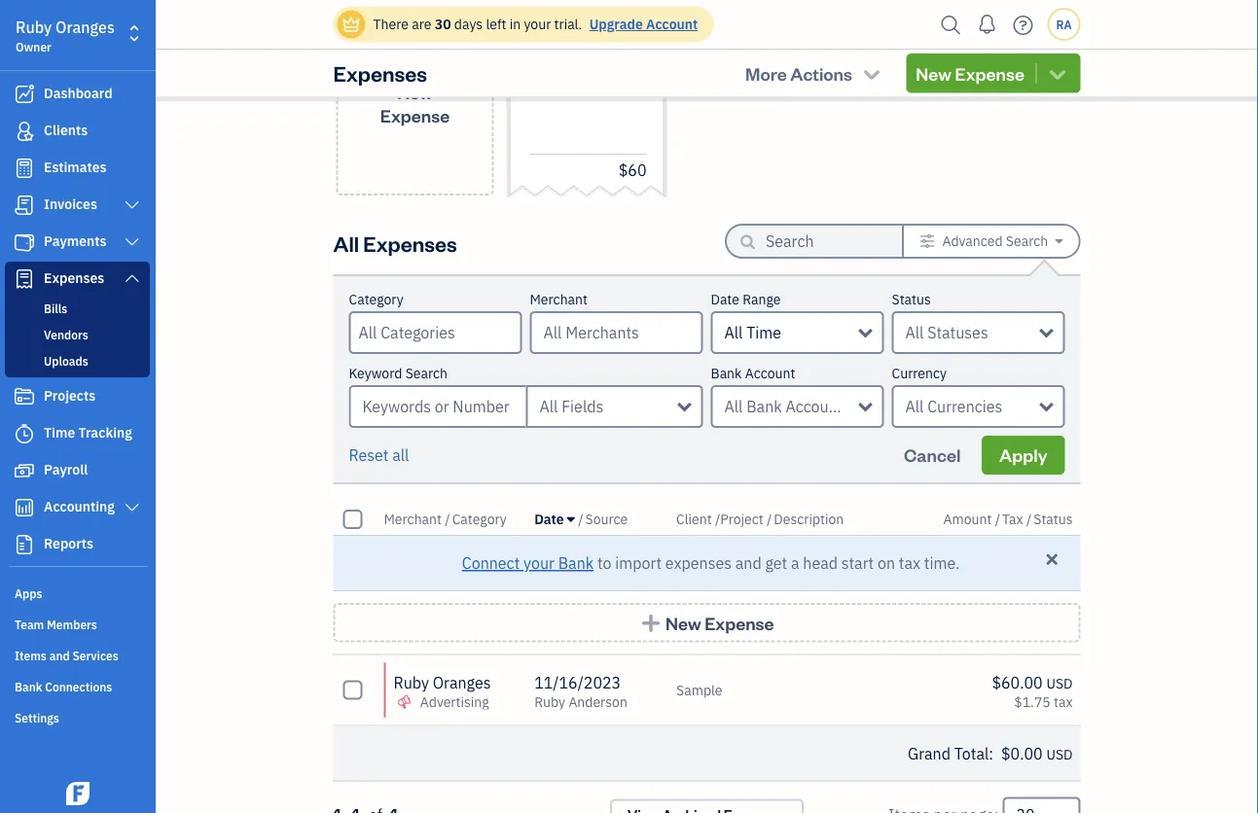 Task type: vqa. For each thing, say whether or not it's contained in the screenshot.
Admin button
no



Task type: locate. For each thing, give the bounding box(es) containing it.
search for keyword search
[[406, 365, 448, 383]]

0 horizontal spatial merchant
[[384, 511, 442, 529]]

1 usd from the top
[[1047, 675, 1073, 693]]

category down all expenses
[[349, 291, 404, 309]]

oranges for ruby oranges 11/16/2023
[[569, 23, 628, 43]]

more
[[746, 62, 787, 85]]

11/16/2023 ruby anderson
[[535, 673, 628, 711]]

chevron large down image
[[123, 198, 141, 213], [123, 235, 141, 250]]

2 chevron large down image from the top
[[123, 235, 141, 250]]

chevron large down image inside payments link
[[123, 235, 141, 250]]

1 vertical spatial chevron large down image
[[123, 500, 141, 516]]

left
[[486, 15, 507, 33]]

start
[[842, 554, 875, 574]]

tax
[[1003, 511, 1024, 529]]

expenses up bills link
[[44, 269, 104, 287]]

0 vertical spatial your
[[524, 15, 551, 33]]

0 horizontal spatial status
[[892, 291, 932, 309]]

2 usd from the top
[[1047, 746, 1073, 764]]

expenses inside main element
[[44, 269, 104, 287]]

all inside date range field
[[725, 323, 743, 343]]

description
[[774, 511, 844, 529]]

chevron large down image
[[123, 271, 141, 286], [123, 500, 141, 516]]

sample
[[677, 682, 723, 700]]

usd up $1.75
[[1047, 675, 1073, 693]]

merchant for merchant
[[530, 291, 588, 309]]

grand total : $0.00 usd
[[909, 744, 1073, 764]]

settings image
[[920, 234, 936, 249]]

0 horizontal spatial category
[[349, 291, 404, 309]]

expense down 'connect your bank to import expenses and get a head start on tax time.'
[[705, 612, 775, 635]]

more actions
[[746, 62, 853, 85]]

payroll
[[44, 461, 88, 479]]

merchant up merchant text box
[[530, 291, 588, 309]]

1 vertical spatial 11/16/2023
[[535, 673, 621, 693]]

all inside 'dropdown button'
[[906, 397, 924, 417]]

0 horizontal spatial date
[[535, 511, 564, 529]]

/ left 'tax' at the right bottom of page
[[996, 511, 1001, 529]]

ruby for ruby oranges
[[394, 673, 429, 693]]

new expense button down notifications image
[[907, 54, 1081, 93]]

new down search icon
[[917, 62, 952, 85]]

all
[[333, 229, 359, 257], [725, 323, 743, 343], [906, 323, 924, 343], [540, 397, 558, 417], [725, 397, 743, 417], [906, 397, 924, 417]]

account right upgrade
[[647, 15, 698, 33]]

apply
[[1000, 444, 1048, 467]]

1 chevron large down image from the top
[[123, 271, 141, 286]]

time right timer image
[[44, 424, 75, 442]]

advanced search button
[[905, 226, 1079, 257]]

your right in
[[524, 15, 551, 33]]

2 chevron large down image from the top
[[123, 500, 141, 516]]

merchant for merchant / category
[[384, 511, 442, 529]]

oranges for ruby oranges
[[433, 673, 491, 693]]

dashboard image
[[13, 85, 36, 104]]

crown image
[[341, 14, 362, 35]]

11/16/2023
[[530, 43, 606, 61], [535, 673, 621, 693]]

expense inside dropdown button
[[956, 62, 1025, 85]]

date for date range
[[711, 291, 740, 309]]

0 vertical spatial 11/16/2023
[[530, 43, 606, 61]]

expenses link
[[5, 262, 150, 297]]

new expense down notifications image
[[917, 62, 1025, 85]]

0 vertical spatial usd
[[1047, 675, 1073, 693]]

2 vertical spatial expense
[[705, 612, 775, 635]]

1 vertical spatial date
[[535, 511, 564, 529]]

/ right project
[[767, 511, 772, 529]]

services
[[73, 648, 119, 664]]

new expense inside dropdown button
[[917, 62, 1025, 85]]

more actions button
[[736, 54, 895, 93]]

new expense link
[[336, 0, 494, 196]]

all inside status field
[[906, 323, 924, 343]]

fields
[[562, 397, 604, 417]]

0 vertical spatial chevron large down image
[[123, 198, 141, 213]]

0 vertical spatial tax
[[899, 554, 921, 574]]

keyword search
[[349, 365, 448, 383]]

ruby for ruby oranges owner
[[16, 17, 52, 37]]

1 horizontal spatial tax
[[1054, 693, 1073, 711]]

ruby inside 11/16/2023 ruby anderson
[[535, 693, 566, 711]]

1 horizontal spatial merchant
[[530, 291, 588, 309]]

and left the "get"
[[736, 554, 762, 574]]

usd right $0.00
[[1047, 746, 1073, 764]]

0 horizontal spatial tax
[[899, 554, 921, 574]]

1 horizontal spatial expense
[[705, 612, 775, 635]]

date for date link
[[535, 511, 564, 529]]

0 horizontal spatial account
[[647, 15, 698, 33]]

account up all bank accounts
[[746, 365, 796, 383]]

status up close image
[[1034, 511, 1073, 529]]

and
[[736, 554, 762, 574], [49, 648, 70, 664]]

Merchant text field
[[532, 314, 702, 352]]

date left caretdown icon
[[535, 511, 564, 529]]

0 vertical spatial merchant
[[530, 291, 588, 309]]

1 chevron large down image from the top
[[123, 198, 141, 213]]

bank inside main element
[[15, 680, 42, 695]]

client
[[677, 511, 712, 529]]

search image
[[936, 10, 967, 39]]

to
[[598, 554, 612, 574]]

status up all statuses
[[892, 291, 932, 309]]

oranges inside ruby oranges 11/16/2023
[[569, 23, 628, 43]]

1 vertical spatial your
[[524, 554, 555, 574]]

merchant down all
[[384, 511, 442, 529]]

expenses
[[666, 554, 732, 574]]

/
[[445, 511, 450, 529], [579, 511, 584, 529], [716, 511, 721, 529], [767, 511, 772, 529], [996, 511, 1001, 529], [1027, 511, 1032, 529]]

chevron large down image for payments
[[123, 235, 141, 250]]

bank inside 'field'
[[747, 397, 782, 417]]

time
[[747, 323, 782, 343], [44, 424, 75, 442]]

0 vertical spatial account
[[647, 15, 698, 33]]

date
[[711, 291, 740, 309], [535, 511, 564, 529]]

new expense button down 'connect your bank to import expenses and get a head start on tax time.'
[[333, 604, 1081, 643]]

advanced
[[943, 232, 1003, 250]]

new expense down plus image
[[381, 81, 450, 127]]

ruby oranges
[[394, 673, 491, 693]]

items
[[15, 648, 47, 664]]

ruby oranges owner
[[16, 17, 115, 55]]

money image
[[13, 462, 36, 481]]

advertising
[[420, 693, 489, 711]]

expense down plus image
[[381, 104, 450, 127]]

chart image
[[13, 499, 36, 518]]

expense image
[[13, 270, 36, 289]]

chevron large down image inside expenses link
[[123, 271, 141, 286]]

new inside dropdown button
[[917, 62, 952, 85]]

Keyword Search field
[[526, 386, 703, 428]]

invoice image
[[13, 196, 36, 215]]

1 horizontal spatial category
[[452, 511, 507, 529]]

/ right client
[[716, 511, 721, 529]]

all inside field
[[540, 397, 558, 417]]

time inside date range field
[[747, 323, 782, 343]]

0 horizontal spatial oranges
[[56, 17, 115, 37]]

a
[[792, 554, 800, 574]]

2 / from the left
[[579, 511, 584, 529]]

new down plus image
[[397, 81, 433, 103]]

0 vertical spatial category
[[349, 291, 404, 309]]

grand
[[909, 744, 951, 764]]

2 horizontal spatial new expense
[[917, 62, 1025, 85]]

date left range
[[711, 291, 740, 309]]

all currencies
[[906, 397, 1003, 417]]

1 horizontal spatial oranges
[[433, 673, 491, 693]]

uploads link
[[9, 350, 146, 373]]

are
[[412, 15, 432, 33]]

ruby inside "ruby oranges owner"
[[16, 17, 52, 37]]

2 horizontal spatial oranges
[[569, 23, 628, 43]]

0 vertical spatial new expense button
[[907, 54, 1081, 93]]

/ right 'tax' at the right bottom of page
[[1027, 511, 1032, 529]]

category up connect
[[452, 511, 507, 529]]

2 horizontal spatial new
[[917, 62, 952, 85]]

0 vertical spatial chevron large down image
[[123, 271, 141, 286]]

0 vertical spatial status
[[892, 291, 932, 309]]

1 vertical spatial chevron large down image
[[123, 235, 141, 250]]

0 horizontal spatial search
[[406, 365, 448, 383]]

Search text field
[[766, 226, 871, 257]]

chevron large down image right payments
[[123, 235, 141, 250]]

2 vertical spatial expenses
[[44, 269, 104, 287]]

there
[[373, 15, 409, 33]]

bank down bank account
[[747, 397, 782, 417]]

new expense button
[[907, 54, 1081, 93], [333, 604, 1081, 643]]

time tracking link
[[5, 417, 150, 452]]

ra button
[[1048, 8, 1081, 41]]

expenses down there
[[333, 59, 427, 87]]

$0.00
[[1002, 744, 1043, 764]]

new right plus icon
[[666, 612, 702, 635]]

search inside dropdown button
[[1007, 232, 1049, 250]]

1 horizontal spatial and
[[736, 554, 762, 574]]

0 vertical spatial time
[[747, 323, 782, 343]]

0 horizontal spatial and
[[49, 648, 70, 664]]

search left caretdown image
[[1007, 232, 1049, 250]]

0 vertical spatial expense
[[956, 62, 1025, 85]]

all statuses
[[906, 323, 989, 343]]

1 vertical spatial time
[[44, 424, 75, 442]]

1 vertical spatial and
[[49, 648, 70, 664]]

tax right $1.75
[[1054, 693, 1073, 711]]

0 vertical spatial date
[[711, 291, 740, 309]]

/ left category link
[[445, 511, 450, 529]]

tax right on
[[899, 554, 921, 574]]

report image
[[13, 536, 36, 555]]

status
[[892, 291, 932, 309], [1034, 511, 1073, 529]]

ruby
[[16, 17, 52, 37], [530, 23, 566, 43], [394, 673, 429, 693], [535, 693, 566, 711]]

connect
[[462, 554, 520, 574]]

new inside new expense
[[397, 81, 433, 103]]

expense down notifications image
[[956, 62, 1025, 85]]

team members link
[[5, 610, 150, 639]]

estimates link
[[5, 151, 150, 186]]

source
[[586, 511, 628, 529]]

usd
[[1047, 675, 1073, 693], [1047, 746, 1073, 764]]

1 vertical spatial category
[[452, 511, 507, 529]]

bills
[[44, 301, 67, 316]]

account
[[647, 15, 698, 33], [746, 365, 796, 383]]

your down date link
[[524, 554, 555, 574]]

ruby inside ruby oranges 11/16/2023
[[530, 23, 566, 43]]

chevron large down image up bills link
[[123, 271, 141, 286]]

0 horizontal spatial new expense
[[381, 81, 450, 127]]

time down range
[[747, 323, 782, 343]]

new
[[917, 62, 952, 85], [397, 81, 433, 103], [666, 612, 702, 635]]

1 horizontal spatial new
[[666, 612, 702, 635]]

tax
[[899, 554, 921, 574], [1054, 693, 1073, 711]]

oranges inside "ruby oranges owner"
[[56, 17, 115, 37]]

expenses up category text box
[[363, 229, 457, 257]]

new expense
[[917, 62, 1025, 85], [381, 81, 450, 127], [666, 612, 775, 635]]

reset
[[349, 445, 389, 466]]

apps link
[[5, 578, 150, 608]]

new expense down 'connect your bank to import expenses and get a head start on tax time.'
[[666, 612, 775, 635]]

oranges
[[56, 17, 115, 37], [569, 23, 628, 43], [433, 673, 491, 693]]

and right 'items'
[[49, 648, 70, 664]]

bank down 'items'
[[15, 680, 42, 695]]

1 horizontal spatial status
[[1034, 511, 1073, 529]]

1 vertical spatial usd
[[1047, 746, 1073, 764]]

:
[[990, 744, 994, 764]]

all inside 'field'
[[725, 397, 743, 417]]

1 vertical spatial status
[[1034, 511, 1073, 529]]

Category text field
[[359, 314, 520, 352]]

0 horizontal spatial expense
[[381, 104, 450, 127]]

chevron large down image right the invoices
[[123, 198, 141, 213]]

0 horizontal spatial time
[[44, 424, 75, 442]]

oranges for ruby oranges owner
[[56, 17, 115, 37]]

1 horizontal spatial search
[[1007, 232, 1049, 250]]

ruby oranges 11/16/2023
[[530, 23, 628, 61]]

chevron large down image inside invoices 'link'
[[123, 198, 141, 213]]

1 horizontal spatial date
[[711, 291, 740, 309]]

/ right caretdown icon
[[579, 511, 584, 529]]

amount / tax / status
[[944, 511, 1073, 529]]

all for all fields
[[540, 397, 558, 417]]

all for all time
[[725, 323, 743, 343]]

4 / from the left
[[767, 511, 772, 529]]

usd inside $60.00 usd $1.75 tax
[[1047, 675, 1073, 693]]

1 vertical spatial expenses
[[363, 229, 457, 257]]

0 vertical spatial search
[[1007, 232, 1049, 250]]

1 horizontal spatial time
[[747, 323, 782, 343]]

dashboard
[[44, 84, 113, 102]]

settings
[[15, 711, 59, 726]]

upgrade
[[590, 15, 643, 33]]

1 vertical spatial account
[[746, 365, 796, 383]]

0 horizontal spatial new
[[397, 81, 433, 103]]

1 vertical spatial tax
[[1054, 693, 1073, 711]]

connections
[[45, 680, 112, 695]]

all for all statuses
[[906, 323, 924, 343]]

chevron large down image right the accounting
[[123, 500, 141, 516]]

search up keyword search text field
[[406, 365, 448, 383]]

2 horizontal spatial expense
[[956, 62, 1025, 85]]

vendors
[[44, 327, 88, 343]]

1 vertical spatial search
[[406, 365, 448, 383]]

clients
[[44, 121, 88, 139]]

1 vertical spatial merchant
[[384, 511, 442, 529]]



Task type: describe. For each thing, give the bounding box(es) containing it.
1 / from the left
[[445, 511, 450, 529]]

category link
[[452, 511, 507, 529]]

client image
[[13, 122, 36, 141]]

Bank Account field
[[711, 386, 885, 428]]

uploads
[[44, 353, 88, 369]]

$60
[[619, 160, 647, 181]]

go to help image
[[1008, 10, 1039, 39]]

project
[[721, 511, 764, 529]]

reset all
[[349, 445, 409, 466]]

ruby for ruby oranges 11/16/2023
[[530, 23, 566, 43]]

plus image
[[404, 45, 426, 65]]

on
[[878, 554, 896, 574]]

chevron large down image for expenses
[[123, 271, 141, 286]]

in
[[510, 15, 521, 33]]

chevron large down image for accounting
[[123, 500, 141, 516]]

apply button
[[983, 436, 1066, 475]]

$60.00
[[993, 673, 1043, 693]]

invoices
[[44, 195, 97, 213]]

Keyword Search text field
[[349, 386, 526, 428]]

plus image
[[640, 613, 662, 633]]

tax inside $60.00 usd $1.75 tax
[[1054, 693, 1073, 711]]

estimates
[[44, 158, 107, 176]]

cancel
[[905, 444, 961, 467]]

bank left to
[[559, 554, 594, 574]]

items and services
[[15, 648, 119, 664]]

amount
[[944, 511, 992, 529]]

head
[[804, 554, 838, 574]]

statuses
[[928, 323, 989, 343]]

30
[[435, 15, 451, 33]]

11/16/2023 inside 11/16/2023 ruby anderson
[[535, 673, 621, 693]]

cancel button
[[887, 436, 979, 475]]

all for all expenses
[[333, 229, 359, 257]]

1 your from the top
[[524, 15, 551, 33]]

connect your bank button
[[462, 552, 594, 575]]

caretdown image
[[568, 512, 575, 528]]

get
[[766, 554, 788, 574]]

freshbooks image
[[62, 783, 93, 806]]

$1.75
[[1015, 693, 1051, 711]]

bank account
[[711, 365, 796, 383]]

time inside main element
[[44, 424, 75, 442]]

client link
[[677, 511, 716, 529]]

reports link
[[5, 528, 150, 563]]

advanced search
[[943, 232, 1049, 250]]

1 horizontal spatial new expense
[[666, 612, 775, 635]]

upgrade account link
[[586, 15, 698, 33]]

team members
[[15, 617, 97, 633]]

0 vertical spatial and
[[736, 554, 762, 574]]

connect your bank to import expenses and get a head start on tax time.
[[462, 554, 960, 574]]

members
[[47, 617, 97, 633]]

Status field
[[892, 312, 1066, 354]]

timer image
[[13, 425, 36, 444]]

project image
[[13, 388, 36, 407]]

amount link
[[944, 511, 996, 529]]

items and services link
[[5, 641, 150, 670]]

merchant / category
[[384, 511, 507, 529]]

close image
[[1044, 551, 1062, 569]]

caretdown image
[[1056, 234, 1064, 249]]

all for all currencies
[[906, 397, 924, 417]]

payroll link
[[5, 454, 150, 489]]

currencies
[[928, 397, 1003, 417]]

invoices link
[[5, 188, 150, 223]]

all expenses
[[333, 229, 457, 257]]

dashboard link
[[5, 77, 150, 112]]

1 vertical spatial new expense button
[[333, 604, 1081, 643]]

time.
[[925, 554, 960, 574]]

1 vertical spatial expense
[[381, 104, 450, 127]]

6 / from the left
[[1027, 511, 1032, 529]]

all time
[[725, 323, 782, 343]]

new expense button
[[907, 54, 1081, 93]]

status link
[[1034, 511, 1073, 529]]

payments
[[44, 232, 107, 250]]

chevrondown image
[[861, 63, 884, 83]]

bank connections
[[15, 680, 112, 695]]

accounting link
[[5, 491, 150, 526]]

$60.00 usd $1.75 tax
[[993, 673, 1073, 711]]

11/16/2023 inside ruby oranges 11/16/2023
[[530, 43, 606, 61]]

merchant link
[[384, 511, 445, 529]]

import
[[616, 554, 662, 574]]

bank connections link
[[5, 672, 150, 701]]

chevron large down image for invoices
[[123, 198, 141, 213]]

payment image
[[13, 233, 36, 252]]

range
[[743, 291, 781, 309]]

all fields
[[540, 397, 604, 417]]

reports
[[44, 535, 93, 553]]

total
[[955, 744, 990, 764]]

5 / from the left
[[996, 511, 1001, 529]]

estimate image
[[13, 159, 36, 178]]

accounts
[[786, 397, 851, 417]]

all bank accounts
[[725, 397, 851, 417]]

time tracking
[[44, 424, 132, 442]]

keyword
[[349, 365, 402, 383]]

days
[[455, 15, 483, 33]]

Date Range field
[[711, 312, 885, 354]]

payments link
[[5, 225, 150, 260]]

trial.
[[555, 15, 583, 33]]

reset all button
[[349, 444, 409, 467]]

0 vertical spatial expenses
[[333, 59, 427, 87]]

Items per page: field
[[1003, 798, 1081, 814]]

2 your from the top
[[524, 554, 555, 574]]

all for all bank accounts
[[725, 397, 743, 417]]

notifications image
[[972, 5, 1003, 44]]

main element
[[0, 0, 204, 814]]

all
[[393, 445, 409, 466]]

chevrondown image
[[1047, 63, 1070, 83]]

search for advanced search
[[1007, 232, 1049, 250]]

projects link
[[5, 380, 150, 415]]

date link
[[535, 511, 579, 529]]

and inside main element
[[49, 648, 70, 664]]

team
[[15, 617, 44, 633]]

3 / from the left
[[716, 511, 721, 529]]

1 horizontal spatial account
[[746, 365, 796, 383]]

usd inside grand total : $0.00 usd
[[1047, 746, 1073, 764]]

bank down 'all time'
[[711, 365, 742, 383]]



